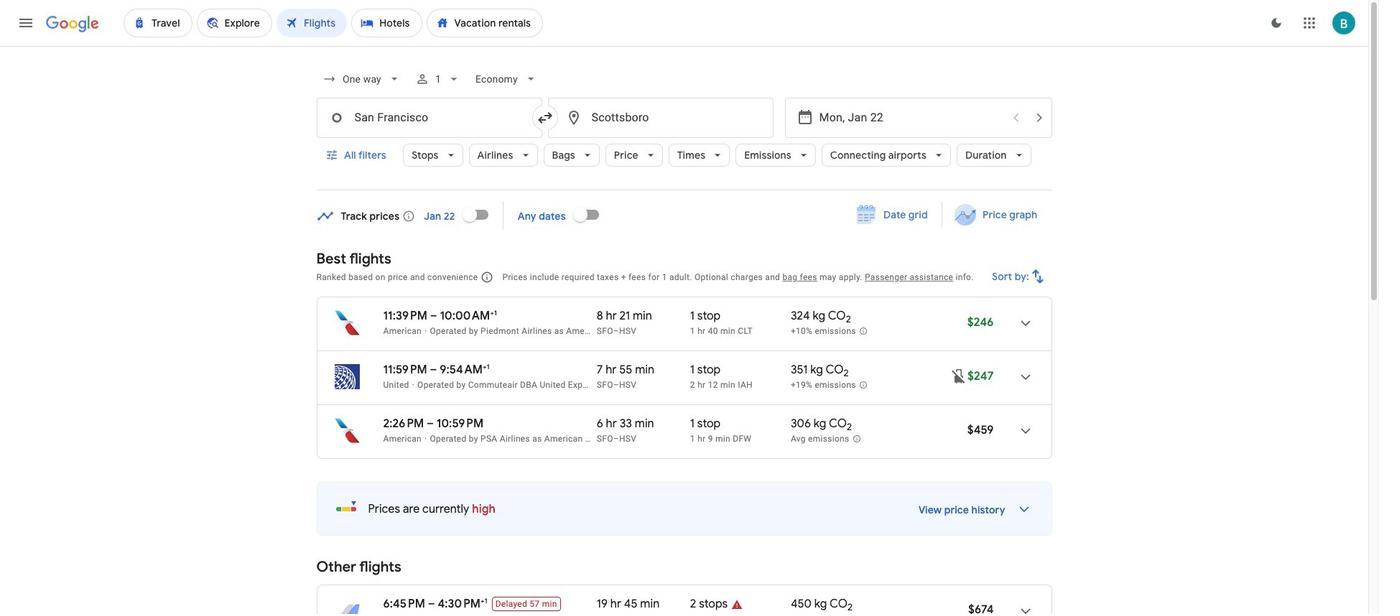 Task type: locate. For each thing, give the bounding box(es) containing it.
total duration 6 hr 33 min. element
[[597, 417, 690, 433]]

674 US dollars text field
[[969, 603, 994, 614]]

 image
[[412, 380, 415, 390]]

1 stop flight. element for total duration 8 hr 21 min. 'element'
[[690, 309, 721, 326]]

main content
[[317, 197, 1052, 614]]

1 vertical spatial 1 stop flight. element
[[690, 363, 721, 379]]

2 vertical spatial 1 stop flight. element
[[690, 417, 721, 433]]

3 1 stop flight. element from the top
[[690, 417, 721, 433]]

leaves san francisco international airport (sfo) at 6:45 pm on monday, january 22 and arrives at huntsville international airport at 4:30 pm on tuesday, january 23. element
[[383, 596, 488, 612]]

learn more about ranking image
[[481, 271, 494, 284]]

None text field
[[317, 98, 542, 138], [548, 98, 774, 138], [317, 98, 542, 138], [548, 98, 774, 138]]

loading results progress bar
[[0, 46, 1369, 49]]

2 stops flight. element
[[690, 597, 728, 614]]

flight details. leaves san francisco international airport (sfo) at 11:39 pm on monday, january 22 and arrives at huntsville international airport at 10:00 am on tuesday, january 23. image
[[1009, 306, 1043, 341]]

Arrival time: 4:30 PM on  Tuesday, January 23. text field
[[438, 596, 488, 612]]

Arrival time: 10:00 AM on  Tuesday, January 23. text field
[[440, 308, 497, 323]]

leaves san francisco international airport (sfo) at 2:26 pm on monday, january 22 and arrives at huntsville international airport at 10:59 pm on monday, january 22. element
[[383, 417, 484, 431]]

flight details. leaves san francisco international airport (sfo) at 11:59 pm on monday, january 22 and arrives at huntsville international airport at 9:54 am on tuesday, january 23. image
[[1009, 360, 1043, 395]]

Arrival time: 10:59 PM. text field
[[437, 417, 484, 431]]

459 US dollars text field
[[968, 423, 994, 438]]

Departure time: 2:26 PM. text field
[[383, 417, 424, 431]]

Departure time: 11:39 PM. text field
[[383, 309, 428, 323]]

total duration 19 hr 45 min. element
[[597, 597, 690, 614]]

None search field
[[317, 62, 1052, 190]]

1 1 stop flight. element from the top
[[690, 309, 721, 326]]

247 US dollars text field
[[968, 369, 994, 384]]

0 vertical spatial 1 stop flight. element
[[690, 309, 721, 326]]

None field
[[317, 66, 407, 92], [470, 66, 544, 92], [317, 66, 407, 92], [470, 66, 544, 92]]

1 stop flight. element
[[690, 309, 721, 326], [690, 363, 721, 379], [690, 417, 721, 433]]

learn more about tracked prices image
[[403, 209, 416, 222]]

2 1 stop flight. element from the top
[[690, 363, 721, 379]]

total duration 8 hr 21 min. element
[[597, 309, 690, 326]]

Arrival time: 9:54 AM on  Tuesday, January 23. text field
[[440, 362, 490, 377]]



Task type: vqa. For each thing, say whether or not it's contained in the screenshot.
Total duration 8 hr 21 min. element
yes



Task type: describe. For each thing, give the bounding box(es) containing it.
main menu image
[[17, 14, 34, 32]]

Departure text field
[[820, 98, 1004, 137]]

1 stop flight. element for total duration 6 hr 33 min. element in the bottom of the page
[[690, 417, 721, 433]]

total duration 7 hr 55 min. element
[[597, 363, 690, 379]]

this price for this flight doesn't include overhead bin access. if you need a carry-on bag, use the bags filter to update prices. image
[[951, 368, 968, 385]]

flight details. leaves san francisco international airport (sfo) at 6:45 pm on monday, january 22 and arrives at huntsville international airport at 4:30 pm on tuesday, january 23. image
[[1009, 594, 1043, 614]]

view price history image
[[1007, 492, 1042, 527]]

find the best price region
[[317, 197, 1052, 239]]

change appearance image
[[1260, 6, 1294, 40]]

leaves san francisco international airport (sfo) at 11:59 pm on monday, january 22 and arrives at huntsville international airport at 9:54 am on tuesday, january 23. element
[[383, 362, 490, 377]]

flight details. leaves san francisco international airport (sfo) at 2:26 pm on monday, january 22 and arrives at huntsville international airport at 10:59 pm on monday, january 22. image
[[1009, 414, 1043, 448]]

swap origin and destination. image
[[536, 109, 554, 126]]

246 US dollars text field
[[968, 315, 994, 330]]

Departure time: 6:45 PM. text field
[[383, 597, 425, 612]]

1 stop flight. element for total duration 7 hr 55 min. element
[[690, 363, 721, 379]]

leaves san francisco international airport (sfo) at 11:39 pm on monday, january 22 and arrives at huntsville international airport at 10:00 am on tuesday, january 23. element
[[383, 308, 497, 323]]

Departure time: 11:59 PM. text field
[[383, 363, 427, 377]]



